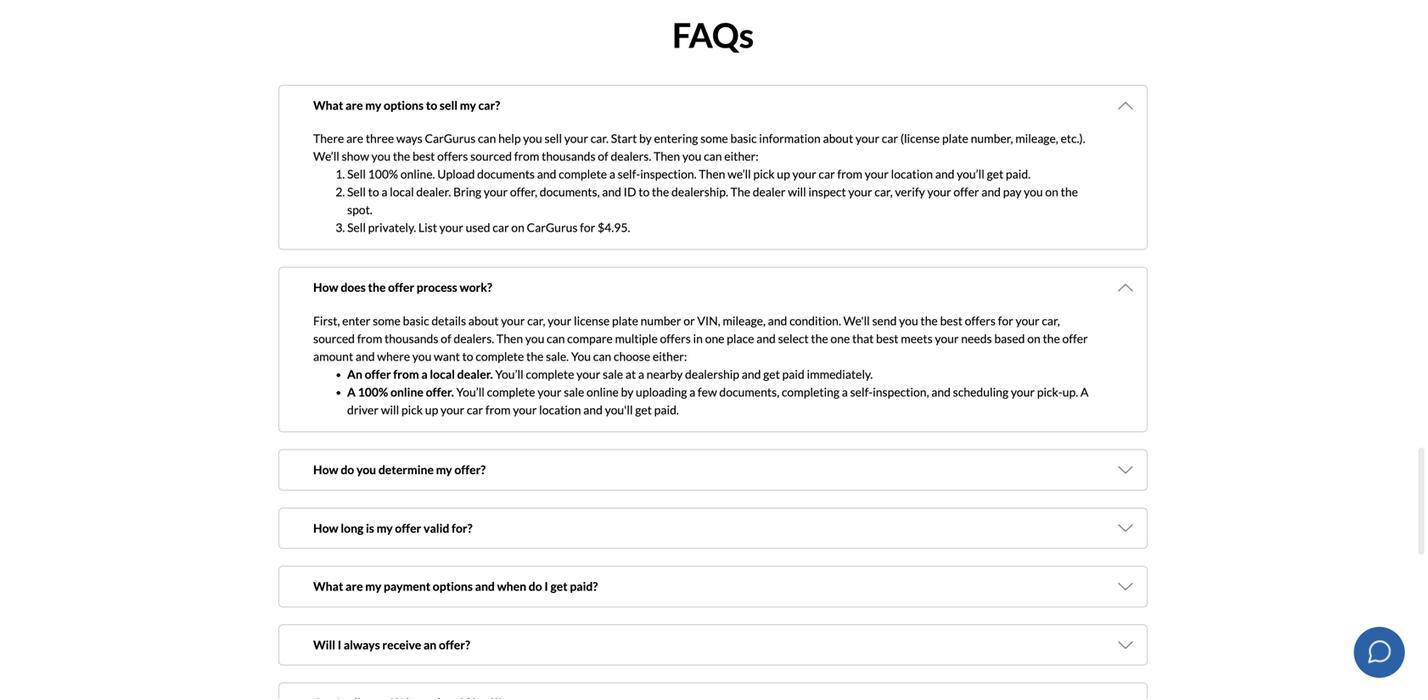 Task type: locate. For each thing, give the bounding box(es) containing it.
0 vertical spatial days
[[548, 555, 571, 569]]

documents, right offer,
[[540, 185, 600, 199]]

1 what from the top
[[313, 98, 343, 112]]

compare
[[567, 332, 613, 346]]

0 vertical spatial paid.
[[1006, 167, 1031, 181]]

plate inside first, enter some basic details about your car, your license plate number or vin, mileage, and condition. we'll send you the best offers for your car, sourced from thousands of dealers. then you can compare multiple offers in one place and select the one that best meets your needs based on the offer amount and where you want to complete the sale. you can choose either:
[[612, 314, 638, 328]]

0 horizontal spatial one
[[407, 649, 426, 663]]

dealers.
[[611, 149, 652, 164], [454, 332, 494, 346]]

and left you'll
[[935, 167, 955, 181]]

on right based
[[1028, 332, 1041, 346]]

2 vertical spatial of
[[530, 496, 540, 511]]

0 horizontal spatial receive
[[382, 638, 421, 652]]

to
[[426, 98, 437, 112], [368, 185, 379, 199], [639, 185, 650, 199], [462, 349, 473, 364], [632, 496, 643, 511], [868, 631, 879, 645], [429, 649, 440, 663], [550, 666, 561, 681], [677, 666, 688, 681]]

my right is
[[377, 521, 393, 536]]

1 horizontal spatial you
[[571, 349, 591, 364]]

0 horizontal spatial sourced
[[313, 332, 355, 346]]

basic up we'll
[[731, 131, 757, 146]]

on
[[1046, 185, 1059, 199], [511, 221, 525, 235], [1028, 332, 1041, 346], [886, 666, 899, 681]]

what down the your
[[313, 580, 343, 594]]

open chat window image
[[1366, 638, 1393, 666]]

hours
[[618, 666, 648, 681]]

get left paid
[[763, 367, 780, 382]]

2 vertical spatial then
[[497, 332, 523, 346]]

will inside there are three ways cargurus can help you sell your car. start by entering some basic information about your car (license plate number, mileage, etc.). we'll show you the best offers sourced from thousands of dealers. then you can either: sell 100% online. upload documents and complete a self-inspection. then we'll pick up your car from your location and you'll get paid. sell to a local dealer. bring your offer, documents, and id to the dealership. the dealer will inspect your car, verify your offer and pay you on the spot. sell privately. list your used car on cargurus for $4.95.
[[788, 185, 806, 199]]

1 a from the left
[[347, 385, 356, 399]]

1 horizontal spatial plate
[[942, 131, 969, 146]]

0 vertical spatial in
[[693, 332, 703, 346]]

we'll
[[844, 314, 870, 328]]

0 vertical spatial options
[[384, 98, 424, 112]]

do up long
[[341, 463, 354, 477]]

sale left at
[[603, 367, 623, 382]]

few inside 'you'll complete your sale online by uploading a few documents, completing a self-inspection, and scheduling your pick-up. a driver will pick up your car from your location and you'll get paid.'
[[698, 385, 717, 399]]

0 vertical spatial plate
[[942, 131, 969, 146]]

0 horizontal spatial pick
[[402, 403, 423, 417]]

payment
[[384, 580, 431, 594], [493, 613, 538, 627], [347, 649, 393, 663]]

1 horizontal spatial receive
[[881, 631, 919, 645]]

cargurus down offer,
[[527, 221, 578, 235]]

1 vertical spatial i
[[338, 638, 341, 652]]

1 horizontal spatial cargurus
[[425, 131, 476, 146]]

2 horizontal spatial up
[[927, 666, 940, 681]]

will inside 'you'll complete your sale online by uploading a few documents, completing a self-inspection, and scheduling your pick-up. a driver will pick up your car from your location and you'll get paid.'
[[381, 403, 399, 417]]

to left the wait
[[550, 666, 561, 681]]

selling
[[313, 613, 349, 627]]

documents,
[[540, 185, 600, 199], [719, 385, 780, 399]]

can inside the your 100% online offer will be valid for seven days or after driving 250 additional miles (whichever comes first). the local dealer offers can vary by location.
[[1003, 555, 1021, 569]]

0 vertical spatial online.
[[400, 167, 435, 181]]

how for how does the offer process work?
[[313, 280, 338, 295]]

1 vertical spatial thousands
[[385, 332, 439, 346]]

vary
[[1023, 555, 1046, 569]]

some right day.
[[965, 666, 994, 681]]

2 horizontal spatial of
[[598, 149, 609, 164]]

offer? for thousands
[[455, 463, 486, 477]]

2 horizontal spatial mileage,
[[1016, 131, 1059, 146]]

will i always receive an offer?
[[313, 638, 470, 652]]

pick down a 100% online offer.
[[402, 403, 423, 417]]

upload
[[437, 167, 475, 181]]

i
[[545, 580, 548, 594], [338, 638, 341, 652]]

2 horizontal spatial by
[[1048, 555, 1061, 569]]

for inside the your 100% online offer will be valid for seven days or after driving 250 additional miles (whichever comes first). the local dealer offers can vary by location.
[[498, 555, 513, 569]]

1 vertical spatial valid
[[471, 555, 495, 569]]

sell right help
[[545, 131, 562, 146]]

1 vertical spatial cargurus
[[527, 221, 578, 235]]

always
[[344, 638, 380, 652]]

dealer. inside there are three ways cargurus can help you sell your car. start by entering some basic information about your car (license plate number, mileage, etc.). we'll show you the best offers sourced from thousands of dealers. then you can either: sell 100% online. upload documents and complete a self-inspection. then we'll pick up your car from your location and you'll get paid. sell to a local dealer. bring your offer, documents, and id to the dealership. the dealer will inspect your car, verify your offer and pay you on the spot. sell privately. list your used car on cargurus for $4.95.
[[416, 185, 451, 199]]

1 horizontal spatial sale
[[603, 367, 623, 382]]

funds left into
[[676, 684, 705, 699]]

send
[[872, 314, 897, 328]]

complete inside first, enter some basic details about your car, your license plate number or vin, mileage, and condition. we'll send you the best offers for your car, sourced from thousands of dealers. then you can compare multiple offers in one place and select the one that best meets your needs based on the offer amount and where you want to complete the sale. you can choose either:
[[476, 349, 524, 364]]

an right transfer.
[[424, 638, 437, 652]]

to inside first, enter some basic details about your car, your license plate number or vin, mileage, and condition. we'll send you the best offers for your car, sourced from thousands of dealers. then you can compare multiple offers in one place and select the one that best meets your needs based on the offer amount and where you want to complete the sale. you can choose either:
[[462, 349, 473, 364]]

1 vertical spatial either:
[[653, 349, 687, 364]]

online. inside there are three ways cargurus can help you sell your car. start by entering some basic information about your car (license plate number, mileage, etc.). we'll show you the best offers sourced from thousands of dealers. then you can either: sell 100% online. upload documents and complete a self-inspection. then we'll pick up your car from your location and you'll get paid. sell to a local dealer. bring your offer, documents, and id to the dealership. the dealer will inspect your car, verify your offer and pay you on the spot. sell privately. list your used car on cargurus for $4.95.
[[400, 167, 435, 181]]

pick- inside selling 100% online. you have two payment options: bank transfer. link your bank account through our secure portal for the fastest, most hassle-free way to receive your funds. you'll receive payment in one to three business days. check. request a check and you'll have to wait a few hours for it to be activated before you can deposit it on pick-up day. some banks have deposit limits and may hold funds for several days before depositing the funds into your account.
[[902, 666, 927, 681]]

documents, down place
[[719, 385, 780, 399]]

either:
[[724, 149, 759, 164], [653, 349, 687, 364]]

paid.
[[1006, 167, 1031, 181], [654, 403, 679, 417]]

1 deposit from the left
[[835, 666, 874, 681]]

most
[[756, 631, 782, 645]]

offer? for be
[[439, 638, 470, 652]]

100% up location.
[[340, 555, 370, 569]]

100%
[[368, 167, 398, 181], [358, 385, 388, 399], [340, 555, 370, 569], [351, 613, 381, 627]]

funds.
[[948, 631, 979, 645]]

aggregates
[[414, 496, 471, 511]]

documents, inside 'you'll complete your sale online by uploading a few documents, completing a self-inspection, and scheduling your pick-up. a driver will pick up your car from your location and you'll get paid.'
[[719, 385, 780, 399]]

the down we'll
[[731, 185, 751, 199]]

you inside selling 100% online. you have two payment options: bank transfer. link your bank account through our secure portal for the fastest, most hassle-free way to receive your funds. you'll receive payment in one to three business days. check. request a check and you'll have to wait a few hours for it to be activated before you can deposit it on pick-up day. some banks have deposit limits and may hold funds for several days before depositing the funds into your account.
[[793, 666, 813, 681]]

pick inside 'you'll complete your sale online by uploading a few documents, completing a self-inspection, and scheduling your pick-up. a driver will pick up your car from your location and you'll get paid.'
[[402, 403, 423, 417]]

up inside 'you'll complete your sale online by uploading a few documents, completing a self-inspection, and scheduling your pick-up. a driver will pick up your car from your location and you'll get paid.'
[[425, 403, 438, 417]]

1 vertical spatial you'll
[[492, 666, 520, 681]]

online
[[391, 385, 424, 399], [587, 385, 619, 399], [372, 555, 405, 569]]

days.
[[520, 649, 546, 663]]

in
[[693, 332, 703, 346], [841, 496, 851, 511], [395, 649, 405, 663]]

2 horizontal spatial one
[[831, 332, 850, 346]]

2 how from the top
[[313, 463, 338, 477]]

for inside there are three ways cargurus can help you sell your car. start by entering some basic information about your car (license plate number, mileage, etc.). we'll show you the best offers sourced from thousands of dealers. then you can either: sell 100% online. upload documents and complete a self-inspection. then we'll pick up your car from your location and you'll get paid. sell to a local dealer. bring your offer, documents, and id to the dealership. the dealer will inspect your car, verify your offer and pay you on the spot. sell privately. list your used car on cargurus for $4.95.
[[580, 221, 595, 235]]

2 vertical spatial by
[[1048, 555, 1061, 569]]

local right "no"
[[535, 692, 563, 700]]

of inside there are three ways cargurus can help you sell your car. start by entering some basic information about your car (license plate number, mileage, etc.). we'll show you the best offers sourced from thousands of dealers. then you can either: sell 100% online. upload documents and complete a self-inspection. then we'll pick up your car from your location and you'll get paid. sell to a local dealer. bring your offer, documents, and id to the dealership. the dealer will inspect your car, verify your offer and pay you on the spot. sell privately. list your used car on cargurus for $4.95.
[[598, 149, 609, 164]]

0 vertical spatial you'll
[[495, 367, 524, 382]]

either: up nearby
[[653, 349, 687, 364]]

valid inside the your 100% online offer will be valid for seven days or after driving 250 additional miles (whichever comes first). the local dealer offers can vary by location.
[[471, 555, 495, 569]]

location inside 'you'll complete your sale online by uploading a few documents, completing a self-inspection, and scheduling your pick-up. a driver will pick up your car from your location and you'll get paid.'
[[539, 403, 581, 417]]

1 vertical spatial about
[[468, 314, 499, 328]]

way
[[845, 631, 866, 645]]

about down work?
[[468, 314, 499, 328]]

offer
[[954, 185, 979, 199], [388, 280, 414, 295], [1063, 332, 1088, 346], [365, 367, 391, 382], [395, 521, 421, 536], [407, 555, 433, 569]]

select
[[778, 332, 809, 346]]

1 vertical spatial sell
[[545, 131, 562, 146]]

0 vertical spatial pick
[[753, 167, 775, 181]]

will down a 100% online offer.
[[381, 403, 399, 417]]

pick right we'll
[[753, 167, 775, 181]]

2 vertical spatial thousands
[[474, 496, 527, 511]]

offer? up check
[[439, 638, 470, 652]]

local right the first).
[[908, 555, 932, 569]]

my right location.
[[365, 580, 381, 594]]

by inside there are three ways cargurus can help you sell your car. start by entering some basic information about your car (license plate number, mileage, etc.). we'll show you the best offers sourced from thousands of dealers. then you can either: sell 100% online. upload documents and complete a self-inspection. then we'll pick up your car from your location and you'll get paid. sell to a local dealer. bring your offer, documents, and id to the dealership. the dealer will inspect your car, verify your offer and pay you on the spot. sell privately. list your used car on cargurus for $4.95.
[[639, 131, 652, 146]]

1 horizontal spatial funds
[[676, 684, 705, 699]]

the down etc.).
[[1061, 185, 1078, 199]]

2 horizontal spatial car,
[[1042, 314, 1060, 328]]

do right the when
[[529, 580, 542, 594]]

3 how from the top
[[313, 521, 338, 536]]

you
[[571, 349, 591, 364], [421, 613, 441, 627]]

by right the 'vary'
[[1048, 555, 1061, 569]]

documents, inside there are three ways cargurus can help you sell your car. start by entering some basic information about your car (license plate number, mileage, etc.). we'll show you the best offers sourced from thousands of dealers. then you can either: sell 100% online. upload documents and complete a self-inspection. then we'll pick up your car from your location and you'll get paid. sell to a local dealer. bring your offer, documents, and id to the dealership. the dealer will inspect your car, verify your offer and pay you on the spot. sell privately. list your used car on cargurus for $4.95.
[[540, 185, 600, 199]]

days right seven
[[548, 555, 571, 569]]

location
[[891, 167, 933, 181], [539, 403, 581, 417]]

in inside first, enter some basic details about your car, your license plate number or vin, mileage, and condition. we'll send you the best offers for your car, sourced from thousands of dealers. then you can compare multiple offers in one place and select the one that best meets your needs based on the offer amount and where you want to complete the sale. you can choose either:
[[693, 332, 703, 346]]

it down portal
[[668, 666, 675, 681]]

1 vertical spatial three
[[442, 649, 470, 663]]

0 vertical spatial you'll
[[605, 403, 633, 417]]

online down an offer from a local dealer. you'll complete your sale at a nearby dealership and get paid immediately.
[[587, 385, 619, 399]]

0 horizontal spatial paid.
[[654, 403, 679, 417]]

0 vertical spatial the
[[731, 185, 751, 199]]

by right start
[[639, 131, 652, 146]]

self- inside 'you'll complete your sale online by uploading a few documents, completing a self-inspection, and scheduling your pick-up. a driver will pick up your car from your location and you'll get paid.'
[[850, 385, 873, 399]]

0 horizontal spatial the
[[731, 185, 751, 199]]

of down car.
[[598, 149, 609, 164]]

1 vertical spatial payment
[[493, 613, 538, 627]]

the inside the your 100% online offer will be valid for seven days or after driving 250 additional miles (whichever comes first). the local dealer offers can vary by location.
[[886, 555, 905, 569]]

0 horizontal spatial you
[[421, 613, 441, 627]]

deposit
[[835, 666, 874, 681], [1056, 666, 1095, 681]]

dealership up after
[[543, 496, 597, 511]]

have left two
[[444, 613, 468, 627]]

be inside some cars won't be eligible for an offer. reasons include branded vehicle titles, extensive damage, high mileage, old age, exotic or rare models, non-drivable condition, or no local interest.
[[412, 671, 427, 688]]

then left compare
[[497, 332, 523, 346]]

a right "uploading"
[[690, 385, 696, 399]]

2 a from the left
[[1081, 385, 1089, 399]]

1 horizontal spatial paid.
[[1006, 167, 1031, 181]]

dealers. down details
[[454, 332, 494, 346]]

1 vertical spatial offer?
[[439, 638, 470, 652]]

2 vertical spatial up
[[927, 666, 940, 681]]

for inside some cars won't be eligible for an offer. reasons include branded vehicle titles, extensive damage, high mileage, old age, exotic or rare models, non-drivable condition, or no local interest.
[[475, 671, 492, 688]]

0 vertical spatial sell
[[347, 167, 366, 181]]

offer. up "no"
[[512, 671, 543, 688]]

i right will
[[338, 638, 341, 652]]

up inside selling 100% online. you have two payment options: bank transfer. link your bank account through our secure portal for the fastest, most hassle-free way to receive your funds. you'll receive payment in one to three business days. check. request a check and you'll have to wait a few hours for it to be activated before you can deposit it on pick-up day. some banks have deposit limits and may hold funds for several days before depositing the funds into your account.
[[927, 666, 940, 681]]

complete inside there are three ways cargurus can help you sell your car. start by entering some basic information about your car (license plate number, mileage, etc.). we'll show you the best offers sourced from thousands of dealers. then you can either: sell 100% online. upload documents and complete a self-inspection. then we'll pick up your car from your location and you'll get paid. sell to a local dealer. bring your offer, documents, and id to the dealership. the dealer will inspect your car, verify your offer and pay you on the spot. sell privately. list your used car on cargurus for $4.95.
[[559, 167, 607, 181]]

online inside the your 100% online offer will be valid for seven days or after driving 250 additional miles (whichever comes first). the local dealer offers can vary by location.
[[372, 555, 405, 569]]

market.
[[906, 496, 946, 511]]

some inside some cars won't be eligible for an offer. reasons include branded vehicle titles, extensive damage, high mileage, old age, exotic or rare models, non-drivable condition, or no local interest.
[[313, 671, 346, 688]]

0 horizontal spatial mileage,
[[723, 314, 766, 328]]

up
[[777, 167, 790, 181], [425, 403, 438, 417], [927, 666, 940, 681]]

the right the first).
[[886, 555, 905, 569]]

1 horizontal spatial a
[[1081, 385, 1089, 399]]

secure
[[608, 631, 643, 645]]

1 vertical spatial basic
[[403, 314, 429, 328]]

what are my options to sell my car?
[[313, 98, 500, 112]]

some cars won't be eligible for an offer. reasons include branded vehicle titles, extensive damage, high mileage, old age, exotic or rare models, non-drivable condition, or no local interest.
[[313, 671, 1094, 700]]

paid?
[[570, 580, 598, 594]]

you right show
[[372, 149, 391, 164]]

0 horizontal spatial up
[[425, 403, 438, 417]]

it left "high"
[[876, 666, 884, 681]]

can up sale.
[[547, 332, 565, 346]]

pick
[[753, 167, 775, 181], [402, 403, 423, 417]]

2 what from the top
[[313, 580, 343, 594]]

to right id
[[639, 185, 650, 199]]

self-
[[618, 167, 640, 181], [850, 385, 873, 399]]

0 horizontal spatial some
[[373, 314, 401, 328]]

you right help
[[523, 131, 542, 146]]

2 horizontal spatial cargurus
[[527, 221, 578, 235]]

can
[[478, 131, 496, 146], [704, 149, 722, 164], [547, 332, 565, 346], [593, 349, 612, 364], [1003, 555, 1021, 569], [815, 666, 833, 681]]

0 vertical spatial location
[[891, 167, 933, 181]]

100% for a
[[358, 385, 388, 399]]

needs
[[961, 332, 992, 346]]

one up "request"
[[407, 649, 426, 663]]

about
[[823, 131, 853, 146], [468, 314, 499, 328]]

scheduling
[[953, 385, 1009, 399]]

0 vertical spatial self-
[[618, 167, 640, 181]]

you down compare
[[571, 349, 591, 364]]

sell inside there are three ways cargurus can help you sell your car. start by entering some basic information about your car (license plate number, mileage, etc.). we'll show you the best offers sourced from thousands of dealers. then you can either: sell 100% online. upload documents and complete a self-inspection. then we'll pick up your car from your location and you'll get paid. sell to a local dealer. bring your offer, documents, and id to the dealership. the dealer will inspect your car, verify your offer and pay you on the spot. sell privately. list your used car on cargurus for $4.95.
[[545, 131, 562, 146]]

are for ways
[[346, 131, 364, 146]]

some inside selling 100% online. you have two payment options: bank transfer. link your bank account through our secure portal for the fastest, most hassle-free way to receive your funds. you'll receive payment in one to three business days. check. request a check and you'll have to wait a few hours for it to be activated before you can deposit it on pick-up day. some banks have deposit limits and may hold funds for several days before depositing the funds into your account.
[[965, 666, 994, 681]]

1 horizontal spatial some
[[701, 131, 728, 146]]

deposit down way
[[835, 666, 874, 681]]

thousands inside there are three ways cargurus can help you sell your car. start by entering some basic information about your car (license plate number, mileage, etc.). we'll show you the best offers sourced from thousands of dealers. then you can either: sell 100% online. upload documents and complete a self-inspection. then we'll pick up your car from your location and you'll get paid. sell to a local dealer. bring your offer, documents, and id to the dealership. the dealer will inspect your car, verify your offer and pay you on the spot. sell privately. list your used car on cargurus for $4.95.
[[542, 149, 596, 164]]

0 horizontal spatial then
[[497, 332, 523, 346]]

0 horizontal spatial dealers.
[[454, 332, 494, 346]]

get inside 'you'll complete your sale online by uploading a few documents, completing a self-inspection, and scheduling your pick-up. a driver will pick up your car from your location and you'll get paid.'
[[635, 403, 652, 417]]

local
[[390, 185, 414, 199], [430, 367, 455, 382], [880, 496, 904, 511], [908, 555, 932, 569], [535, 692, 563, 700]]

won't
[[376, 671, 409, 688]]

how does the offer process work?
[[313, 280, 492, 295]]

ways
[[396, 131, 423, 146]]

you'll complete your sale online by uploading a few documents, completing a self-inspection, and scheduling your pick-up. a driver will pick up your car from your location and you'll get paid.
[[347, 385, 1089, 417]]

0 horizontal spatial car,
[[527, 314, 545, 328]]

three
[[366, 131, 394, 146], [442, 649, 470, 663]]

1 vertical spatial self-
[[850, 385, 873, 399]]

one down vin,
[[705, 332, 725, 346]]

paid. down "uploading"
[[654, 403, 679, 417]]

offer inside the your 100% online offer will be valid for seven days or after driving 250 additional miles (whichever comes first). the local dealer offers can vary by location.
[[407, 555, 433, 569]]

portal
[[645, 631, 677, 645]]

days inside selling 100% online. you have two payment options: bank transfer. link your bank account through our secure portal for the fastest, most hassle-free way to receive your funds. you'll receive payment in one to three business days. check. request a check and you'll have to wait a few hours for it to be activated before you can deposit it on pick-up day. some banks have deposit limits and may hold funds for several days before depositing the funds into your account.
[[537, 684, 561, 699]]

0 vertical spatial up
[[777, 167, 790, 181]]

three inside selling 100% online. you have two payment options: bank transfer. link your bank account through our secure portal for the fastest, most hassle-free way to receive your funds. you'll receive payment in one to three business days. check. request a check and you'll have to wait a few hours for it to be activated before you can deposit it on pick-up day. some banks have deposit limits and may hold funds for several days before depositing the funds into your account.
[[442, 649, 470, 663]]

of up seven
[[530, 496, 540, 511]]

from inside 'you'll complete your sale online by uploading a few documents, completing a self-inspection, and scheduling your pick-up. a driver will pick up your car from your location and you'll get paid.'
[[486, 403, 511, 417]]

0 vertical spatial offer?
[[455, 463, 486, 477]]

and left id
[[602, 185, 622, 199]]

0 vertical spatial valid
[[424, 521, 449, 536]]

you down entering
[[683, 149, 702, 164]]

you'll inside selling 100% online. you have two payment options: bank transfer. link your bank account through our secure portal for the fastest, most hassle-free way to receive your funds. you'll receive payment in one to three business days. check. request a check and you'll have to wait a few hours for it to be activated before you can deposit it on pick-up day. some banks have deposit limits and may hold funds for several days before depositing the funds into your account.
[[982, 631, 1010, 645]]

get
[[987, 167, 1004, 181], [763, 367, 780, 382], [635, 403, 652, 417], [551, 580, 568, 594]]

online. down ways
[[400, 167, 435, 181]]

may
[[400, 684, 421, 699]]

1 vertical spatial the
[[886, 555, 905, 569]]

are inside there are three ways cargurus can help you sell your car. start by entering some basic information about your car (license plate number, mileage, etc.). we'll show you the best offers sourced from thousands of dealers. then you can either: sell 100% online. upload documents and complete a self-inspection. then we'll pick up your car from your location and you'll get paid. sell to a local dealer. bring your offer, documents, and id to the dealership. the dealer will inspect your car, verify your offer and pay you on the spot. sell privately. list your used car on cargurus for $4.95.
[[346, 131, 364, 146]]

0 horizontal spatial basic
[[403, 314, 429, 328]]

or inside first, enter some basic details about your car, your license plate number or vin, mileage, and condition. we'll send you the best offers for your car, sourced from thousands of dealers. then you can compare multiple offers in one place and select the one that best meets your needs based on the offer amount and where you want to complete the sale. you can choose either:
[[684, 314, 695, 328]]

transfer.
[[376, 631, 420, 645]]

inspect
[[809, 185, 846, 199]]

local up privately.
[[390, 185, 414, 199]]

1 vertical spatial you'll
[[456, 385, 485, 399]]

0 horizontal spatial location
[[539, 403, 581, 417]]

for up based
[[998, 314, 1014, 328]]

0 vertical spatial thousands
[[542, 149, 596, 164]]

0 vertical spatial dealership
[[685, 367, 740, 382]]

your
[[313, 555, 338, 569]]

sale.
[[546, 349, 569, 364]]

1 vertical spatial sell
[[347, 185, 366, 199]]

of
[[598, 149, 609, 164], [441, 332, 451, 346], [530, 496, 540, 511]]

options:
[[541, 613, 583, 627]]

some up models,
[[313, 671, 346, 688]]

and
[[537, 167, 556, 181], [935, 167, 955, 181], [602, 185, 622, 199], [982, 185, 1001, 199], [768, 314, 787, 328], [757, 332, 776, 346], [356, 349, 375, 364], [742, 367, 761, 382], [932, 385, 951, 399], [583, 403, 603, 417], [820, 496, 839, 511], [475, 580, 495, 594], [471, 666, 490, 681], [378, 684, 397, 699]]

few inside selling 100% online. you have two payment options: bank transfer. link your bank account through our secure portal for the fastest, most hassle-free way to receive your funds. you'll receive payment in one to three business days. check. request a check and you'll have to wait a few hours for it to be activated before you can deposit it on pick-up day. some banks have deposit limits and may hold funds for several days before depositing the funds into your account.
[[596, 666, 616, 681]]

a
[[609, 167, 616, 181], [382, 185, 388, 199], [421, 367, 428, 382], [638, 367, 644, 382], [690, 385, 696, 399], [842, 385, 848, 399], [430, 666, 436, 681], [588, 666, 594, 681]]

do
[[341, 463, 354, 477], [529, 580, 542, 594]]

0 horizontal spatial documents,
[[540, 185, 600, 199]]

offer inside first, enter some basic details about your car, your license plate number or vin, mileage, and condition. we'll send you the best offers for your car, sourced from thousands of dealers. then you can compare multiple offers in one place and select the one that best meets your needs based on the offer amount and where you want to complete the sale. you can choose either:
[[1063, 332, 1088, 346]]

0 vertical spatial how
[[313, 280, 338, 295]]

funds
[[449, 684, 478, 699], [676, 684, 705, 699]]

(license
[[901, 131, 940, 146]]

0 vertical spatial pick-
[[1037, 385, 1063, 399]]

models,
[[313, 692, 359, 700]]

from inside first, enter some basic details about your car, your license plate number or vin, mileage, and condition. we'll send you the best offers for your car, sourced from thousands of dealers. then you can compare multiple offers in one place and select the one that best meets your needs based on the offer amount and where you want to complete the sale. you can choose either:
[[357, 332, 382, 346]]

you'll
[[957, 167, 985, 181]]

1 vertical spatial what
[[313, 580, 343, 594]]

0 vertical spatial what
[[313, 98, 343, 112]]

some right enter
[[373, 314, 401, 328]]

options up two
[[433, 580, 473, 594]]

options up ways
[[384, 98, 424, 112]]

sell down spot.
[[347, 221, 366, 235]]

3 sell from the top
[[347, 221, 366, 235]]

0 horizontal spatial few
[[596, 666, 616, 681]]

1 how from the top
[[313, 280, 338, 295]]

offer? up aggregates
[[455, 463, 486, 477]]

cargurus up upload
[[425, 131, 476, 146]]

few
[[698, 385, 717, 399], [596, 666, 616, 681]]

0 horizontal spatial deposit
[[835, 666, 874, 681]]

location inside there are three ways cargurus can help you sell your car. start by entering some basic information about your car (license plate number, mileage, etc.). we'll show you the best offers sourced from thousands of dealers. then you can either: sell 100% online. upload documents and complete a self-inspection. then we'll pick up your car from your location and you'll get paid. sell to a local dealer. bring your offer, documents, and id to the dealership. the dealer will inspect your car, verify your offer and pay you on the spot. sell privately. list your used car on cargurus for $4.95.
[[891, 167, 933, 181]]

sourced inside first, enter some basic details about your car, your license plate number or vin, mileage, and condition. we'll send you the best offers for your car, sourced from thousands of dealers. then you can compare multiple offers in one place and select the one that best meets your needs based on the offer amount and where you want to complete the sale. you can choose either:
[[313, 332, 355, 346]]

you'll up several
[[492, 666, 520, 681]]

dealer down information
[[753, 185, 786, 199]]

0 vertical spatial you
[[571, 349, 591, 364]]

sourced up amount in the left of the page
[[313, 332, 355, 346]]

1 horizontal spatial sell
[[545, 131, 562, 146]]

1 vertical spatial dealers.
[[454, 332, 494, 346]]

to left vehicle
[[677, 666, 688, 681]]

pick inside there are three ways cargurus can help you sell your car. start by entering some basic information about your car (license plate number, mileage, etc.). we'll show you the best offers sourced from thousands of dealers. then you can either: sell 100% online. upload documents and complete a self-inspection. then we'll pick up your car from your location and you'll get paid. sell to a local dealer. bring your offer, documents, and id to the dealership. the dealer will inspect your car, verify your offer and pay you on the spot. sell privately. list your used car on cargurus for $4.95.
[[753, 167, 775, 181]]

basic inside there are three ways cargurus can help you sell your car. start by entering some basic information about your car (license plate number, mileage, etc.). we'll show you the best offers sourced from thousands of dealers. then you can either: sell 100% online. upload documents and complete a self-inspection. then we'll pick up your car from your location and you'll get paid. sell to a local dealer. bring your offer, documents, and id to the dealership. the dealer will inspect your car, verify your offer and pay you on the spot. sell privately. list your used car on cargurus for $4.95.
[[731, 131, 757, 146]]

then up inspection.
[[654, 149, 680, 164]]

to left identify
[[632, 496, 643, 511]]

best down ways
[[413, 149, 435, 164]]

1 horizontal spatial thousands
[[474, 496, 527, 511]]

1 horizontal spatial by
[[639, 131, 652, 146]]

0 vertical spatial are
[[346, 98, 363, 112]]

offers inside there are three ways cargurus can help you sell your car. start by entering some basic information about your car (license plate number, mileage, etc.). we'll show you the best offers sourced from thousands of dealers. then you can either: sell 100% online. upload documents and complete a self-inspection. then we'll pick up your car from your location and you'll get paid. sell to a local dealer. bring your offer, documents, and id to the dealership. the dealer will inspect your car, verify your offer and pay you on the spot. sell privately. list your used car on cargurus for $4.95.
[[437, 149, 468, 164]]

100% inside selling 100% online. you have two payment options: bank transfer. link your bank account through our secure portal for the fastest, most hassle-free way to receive your funds. you'll receive payment in one to three business days. check. request a check and you'll have to wait a few hours for it to be activated before you can deposit it on pick-up day. some banks have deposit limits and may hold funds for several days before depositing the funds into your account.
[[351, 613, 381, 627]]

some
[[965, 666, 994, 681], [313, 671, 346, 688]]

1 horizontal spatial will
[[435, 555, 453, 569]]

250
[[654, 555, 674, 569]]

a
[[347, 385, 356, 399], [1081, 385, 1089, 399]]

1 vertical spatial by
[[621, 385, 634, 399]]

1 horizontal spatial location
[[891, 167, 933, 181]]

three up check
[[442, 649, 470, 663]]

0 horizontal spatial options
[[384, 98, 424, 112]]

100% inside the your 100% online offer will be valid for seven days or after driving 250 additional miles (whichever comes first). the local dealer offers can vary by location.
[[340, 555, 370, 569]]

an inside some cars won't be eligible for an offer. reasons include branded vehicle titles, extensive damage, high mileage, old age, exotic or rare models, non-drivable condition, or no local interest.
[[495, 671, 509, 688]]

paid. up pay
[[1006, 167, 1031, 181]]

dealer inside the your 100% online offer will be valid for seven days or after driving 250 additional miles (whichever comes first). the local dealer offers can vary by location.
[[934, 555, 967, 569]]

sourced up documents
[[470, 149, 512, 164]]

have
[[444, 613, 468, 627], [523, 666, 547, 681], [1029, 666, 1054, 681]]

dealership.
[[672, 185, 728, 199]]

and down place
[[742, 367, 761, 382]]

local inside there are three ways cargurus can help you sell your car. start by entering some basic information about your car (license plate number, mileage, etc.). we'll show you the best offers sourced from thousands of dealers. then you can either: sell 100% online. upload documents and complete a self-inspection. then we'll pick up your car from your location and you'll get paid. sell to a local dealer. bring your offer, documents, and id to the dealership. the dealer will inspect your car, verify your offer and pay you on the spot. sell privately. list your used car on cargurus for $4.95.
[[390, 185, 414, 199]]

then
[[654, 149, 680, 164], [699, 167, 725, 181], [497, 332, 523, 346]]

up down a 100% online offer.
[[425, 403, 438, 417]]

work?
[[460, 280, 492, 295]]

1 horizontal spatial basic
[[731, 131, 757, 146]]

0 vertical spatial of
[[598, 149, 609, 164]]

or
[[684, 314, 695, 328], [574, 555, 585, 569], [1053, 671, 1066, 688], [502, 692, 515, 700]]

an
[[347, 367, 362, 382]]

age,
[[988, 671, 1012, 688]]

what up the there
[[313, 98, 343, 112]]

offer. down want
[[426, 385, 454, 399]]

payment up transfer.
[[384, 580, 431, 594]]

offer inside there are three ways cargurus can help you sell your car. start by entering some basic information about your car (license plate number, mileage, etc.). we'll show you the best offers sourced from thousands of dealers. then you can either: sell 100% online. upload documents and complete a self-inspection. then we'll pick up your car from your location and you'll get paid. sell to a local dealer. bring your offer, documents, and id to the dealership. the dealer will inspect your car, verify your offer and pay you on the spot. sell privately. list your used car on cargurus for $4.95.
[[954, 185, 979, 199]]

thousands down car.
[[542, 149, 596, 164]]

help
[[498, 131, 521, 146]]

online for offer
[[372, 555, 405, 569]]

100% for your
[[340, 555, 370, 569]]

of inside first, enter some basic details about your car, your license plate number or vin, mileage, and condition. we'll send you the best offers for your car, sourced from thousands of dealers. then you can compare multiple offers in one place and select the one that best meets your needs based on the offer amount and where you want to complete the sale. you can choose either:
[[441, 332, 451, 346]]

cargurus
[[425, 131, 476, 146], [527, 221, 578, 235], [313, 496, 364, 511]]

pick- right scheduling
[[1037, 385, 1063, 399]]

1 vertical spatial online.
[[383, 613, 419, 627]]

1 vertical spatial then
[[699, 167, 725, 181]]

1 vertical spatial options
[[433, 580, 473, 594]]

offers
[[437, 149, 468, 164], [965, 314, 996, 328], [660, 332, 691, 346], [599, 496, 630, 511], [970, 555, 1000, 569]]

1 vertical spatial are
[[346, 131, 364, 146]]

hold
[[424, 684, 447, 699]]

sell down show
[[347, 167, 366, 181]]

1 it from the left
[[668, 666, 675, 681]]

either: inside there are three ways cargurus can help you sell your car. start by entering some basic information about your car (license plate number, mileage, etc.). we'll show you the best offers sourced from thousands of dealers. then you can either: sell 100% online. upload documents and complete a self-inspection. then we'll pick up your car from your location and you'll get paid. sell to a local dealer. bring your offer, documents, and id to the dealership. the dealer will inspect your car, verify your offer and pay you on the spot. sell privately. list your used car on cargurus for $4.95.
[[724, 149, 759, 164]]

0 vertical spatial cargurus
[[425, 131, 476, 146]]

2 horizontal spatial in
[[841, 496, 851, 511]]

what are my payment options and when do i get paid?
[[313, 580, 598, 594]]

to right want
[[462, 349, 473, 364]]

1 horizontal spatial about
[[823, 131, 853, 146]]



Task type: vqa. For each thing, say whether or not it's contained in the screenshot.
drivable
yes



Task type: describe. For each thing, give the bounding box(es) containing it.
are for payment
[[346, 580, 363, 594]]

and down an offer from a local dealer. you'll complete your sale at a nearby dealership and get paid immediately.
[[583, 403, 603, 417]]

completing
[[782, 385, 840, 399]]

extensive
[[776, 671, 833, 688]]

for inside first, enter some basic details about your car, your license plate number or vin, mileage, and condition. we'll send you the best offers for your car, sourced from thousands of dealers. then you can compare multiple offers in one place and select the one that best meets your needs based on the offer amount and where you want to complete the sale. you can choose either:
[[998, 314, 1014, 328]]

some inside first, enter some basic details about your car, your license plate number or vin, mileage, and condition. we'll send you the best offers for your car, sourced from thousands of dealers. then you can compare multiple offers in one place and select the one that best meets your needs based on the offer amount and where you want to complete the sale. you can choose either:
[[373, 314, 401, 328]]

a down immediately. at the bottom
[[842, 385, 848, 399]]

you inside first, enter some basic details about your car, your license plate number or vin, mileage, and condition. we'll send you the best offers for your car, sourced from thousands of dealers. then you can compare multiple offers in one place and select the one that best meets your needs based on the offer amount and where you want to complete the sale. you can choose either:
[[571, 349, 591, 364]]

process
[[417, 280, 457, 295]]

etc.).
[[1061, 131, 1086, 146]]

information
[[759, 131, 821, 146]]

and right place
[[757, 332, 776, 346]]

best inside there are three ways cargurus can help you sell your car. start by entering some basic information about your car (license plate number, mileage, etc.). we'll show you the best offers sourced from thousands of dealers. then you can either: sell 100% online. upload documents and complete a self-inspection. then we'll pick up your car from your location and you'll get paid. sell to a local dealer. bring your offer, documents, and id to the dealership. the dealer will inspect your car, verify your offer and pay you on the spot. sell privately. list your used car on cargurus for $4.95.
[[413, 149, 435, 164]]

local inside some cars won't be eligible for an offer. reasons include branded vehicle titles, extensive damage, high mileage, old age, exotic or rare models, non-drivable condition, or no local interest.
[[535, 692, 563, 700]]

inspection,
[[873, 385, 929, 399]]

1 sell from the top
[[347, 167, 366, 181]]

fastest,
[[716, 631, 754, 645]]

offer,
[[510, 185, 538, 199]]

up inside there are three ways cargurus can help you sell your car. start by entering some basic information about your car (license plate number, mileage, etc.). we'll show you the best offers sourced from thousands of dealers. then you can either: sell 100% online. upload documents and complete a self-inspection. then we'll pick up your car from your location and you'll get paid. sell to a local dealer. bring your offer, documents, and id to the dealership. the dealer will inspect your car, verify your offer and pay you on the spot. sell privately. list your used car on cargurus for $4.95.
[[777, 167, 790, 181]]

or left rare
[[1053, 671, 1066, 688]]

on down offer,
[[511, 221, 525, 235]]

account.
[[757, 684, 801, 699]]

2 funds from the left
[[676, 684, 705, 699]]

old
[[967, 671, 986, 688]]

a down start
[[609, 167, 616, 181]]

miles
[[731, 555, 758, 569]]

offers up needs
[[965, 314, 996, 328]]

seven
[[515, 555, 545, 569]]

what for what are my options to sell my car?
[[313, 98, 343, 112]]

0 horizontal spatial before
[[563, 684, 598, 699]]

inspection.
[[640, 167, 697, 181]]

condition,
[[440, 692, 499, 700]]

vehicle
[[696, 671, 738, 688]]

identify
[[646, 496, 686, 511]]

1 funds from the left
[[449, 684, 478, 699]]

1 horizontal spatial options
[[433, 580, 473, 594]]

and left pay
[[982, 185, 1001, 199]]

on inside first, enter some basic details about your car, your license plate number or vin, mileage, and condition. we'll send you the best offers for your car, sourced from thousands of dealers. then you can compare multiple offers in one place and select the one that best meets your needs based on the offer amount and where you want to complete the sale. you can choose either:
[[1028, 332, 1041, 346]]

first, enter some basic details about your car, your license plate number or vin, mileage, and condition. we'll send you the best offers for your car, sourced from thousands of dealers. then you can compare multiple offers in one place and select the one that best meets your needs based on the offer amount and where you want to complete the sale. you can choose either:
[[313, 314, 1088, 364]]

a up privately.
[[382, 185, 388, 199]]

to down link
[[429, 649, 440, 663]]

place
[[727, 332, 754, 346]]

the left sale.
[[526, 349, 544, 364]]

2 horizontal spatial have
[[1029, 666, 1054, 681]]

vin,
[[697, 314, 721, 328]]

2 horizontal spatial receive
[[1012, 631, 1050, 645]]

100% for selling
[[351, 613, 381, 627]]

the right identify
[[688, 496, 705, 511]]

on right pay
[[1046, 185, 1059, 199]]

on inside selling 100% online. you have two payment options: bank transfer. link your bank account through our secure portal for the fastest, most hassle-free way to receive your funds. you'll receive payment in one to three business days. check. request a check and you'll have to wait a few hours for it to be activated before you can deposit it on pick-up day. some banks have deposit limits and may hold funds for several days before depositing the funds into your account.
[[886, 666, 899, 681]]

0 vertical spatial an
[[424, 638, 437, 652]]

you'll inside 'you'll complete your sale online by uploading a few documents, completing a self-inspection, and scheduling your pick-up. a driver will pick up your car from your location and you'll get paid.'
[[456, 385, 485, 399]]

that
[[852, 332, 874, 346]]

plate inside there are three ways cargurus can help you sell your car. start by entering some basic information about your car (license plate number, mileage, etc.). we'll show you the best offers sourced from thousands of dealers. then you can either: sell 100% online. upload documents and complete a self-inspection. then we'll pick up your car from your location and you'll get paid. sell to a local dealer. bring your offer, documents, and id to the dealership. the dealer will inspect your car, verify your offer and pay you on the spot. sell privately. list your used car on cargurus for $4.95.
[[942, 131, 969, 146]]

car, inside there are three ways cargurus can help you sell your car. start by entering some basic information about your car (license plate number, mileage, etc.). we'll show you the best offers sourced from thousands of dealers. then you can either: sell 100% online. upload documents and complete a self-inspection. then we'll pick up your car from your location and you'll get paid. sell to a local dealer. bring your offer, documents, and id to the dealership. the dealer will inspect your car, verify your offer and pay you on the spot. sell privately. list your used car on cargurus for $4.95.
[[875, 185, 893, 199]]

my up aggregates
[[436, 463, 452, 477]]

one inside selling 100% online. you have two payment options: bank transfer. link your bank account through our secure portal for the fastest, most hassle-free way to receive your funds. you'll receive payment in one to three business days. check. request a check and you'll have to wait a few hours for it to be activated before you can deposit it on pick-up day. some banks have deposit limits and may hold funds for several days before depositing the funds into your account.
[[407, 649, 426, 663]]

a right the wait
[[588, 666, 594, 681]]

0 vertical spatial offer.
[[426, 385, 454, 399]]

offer left process at the top of page
[[388, 280, 414, 295]]

meets
[[901, 332, 933, 346]]

uploading
[[636, 385, 687, 399]]

free
[[821, 631, 842, 645]]

eligible
[[429, 671, 472, 688]]

paid
[[782, 367, 805, 382]]

offer down instantly
[[395, 521, 421, 536]]

0 vertical spatial sale
[[603, 367, 623, 382]]

or inside the your 100% online offer will be valid for seven days or after driving 250 additional miles (whichever comes first). the local dealer offers can vary by location.
[[574, 555, 585, 569]]

will inside the your 100% online offer will be valid for seven days or after driving 250 additional miles (whichever comes first). the local dealer offers can vary by location.
[[435, 555, 453, 569]]

into
[[708, 684, 728, 699]]

1 horizontal spatial you'll
[[495, 367, 524, 382]]

you right pay
[[1024, 185, 1043, 199]]

car.
[[591, 131, 609, 146]]

interest.
[[566, 692, 615, 700]]

you up meets
[[899, 314, 918, 328]]

determine
[[379, 463, 434, 477]]

2 it from the left
[[876, 666, 884, 681]]

0 vertical spatial payment
[[384, 580, 431, 594]]

thousands inside first, enter some basic details about your car, your license plate number or vin, mileage, and condition. we'll send you the best offers for your car, sourced from thousands of dealers. then you can compare multiple offers in one place and select the one that best meets your needs based on the offer amount and where you want to complete the sale. you can choose either:
[[385, 332, 439, 346]]

mileage, inside first, enter some basic details about your car, your license plate number or vin, mileage, and condition. we'll send you the best offers for your car, sourced from thousands of dealers. then you can compare multiple offers in one place and select the one that best meets your needs based on the offer amount and where you want to complete the sale. you can choose either:
[[723, 314, 766, 328]]

what for what are my payment options and when do i get paid?
[[313, 580, 343, 594]]

be inside selling 100% online. you have two payment options: bank transfer. link your bank account through our secure portal for the fastest, most hassle-free way to receive your funds. you'll receive payment in one to three business days. check. request a check and you'll have to wait a few hours for it to be activated before you can deposit it on pick-up day. some banks have deposit limits and may hold funds for several days before depositing the funds into your account.
[[691, 666, 704, 681]]

a up hold
[[430, 666, 436, 681]]

license
[[574, 314, 610, 328]]

2 deposit from the left
[[1056, 666, 1095, 681]]

for right portal
[[679, 631, 694, 645]]

offers inside the your 100% online offer will be valid for seven days or after driving 250 additional miles (whichever comes first). the local dealer offers can vary by location.
[[970, 555, 1000, 569]]

then inside first, enter some basic details about your car, your license plate number or vin, mileage, and condition. we'll send you the best offers for your car, sourced from thousands of dealers. then you can compare multiple offers in one place and select the one that best meets your needs based on the offer amount and where you want to complete the sale. you can choose either:
[[497, 332, 523, 346]]

and left scheduling
[[932, 385, 951, 399]]

days inside the your 100% online offer will be valid for seven days or after driving 250 additional miles (whichever comes first). the local dealer offers can vary by location.
[[548, 555, 571, 569]]

1 vertical spatial do
[[529, 580, 542, 594]]

by inside 'you'll complete your sale online by uploading a few documents, completing a self-inspection, and scheduling your pick-up. a driver will pick up your car from your location and you'll get paid.'
[[621, 385, 634, 399]]

1 horizontal spatial then
[[654, 149, 680, 164]]

my left the car?
[[460, 98, 476, 112]]

three inside there are three ways cargurus can help you sell your car. start by entering some basic information about your car (license plate number, mileage, etc.). we'll show you the best offers sourced from thousands of dealers. then you can either: sell 100% online. upload documents and complete a self-inspection. then we'll pick up your car from your location and you'll get paid. sell to a local dealer. bring your offer, documents, and id to the dealership. the dealer will inspect your car, verify your offer and pay you on the spot. sell privately. list your used car on cargurus for $4.95.
[[366, 131, 394, 146]]

you left want
[[412, 349, 432, 364]]

first).
[[856, 555, 883, 569]]

offer right an
[[365, 367, 391, 382]]

to left the car?
[[426, 98, 437, 112]]

cars
[[349, 671, 374, 688]]

link
[[422, 631, 444, 645]]

0 horizontal spatial have
[[444, 613, 468, 627]]

entering
[[654, 131, 698, 146]]

the right does
[[368, 280, 386, 295]]

offer. inside some cars won't be eligible for an offer. reasons include branded vehicle titles, extensive damage, high mileage, old age, exotic or rare models, non-drivable condition, or no local interest.
[[512, 671, 543, 688]]

through
[[544, 631, 586, 645]]

dealers. inside there are three ways cargurus can help you sell your car. start by entering some basic information about your car (license plate number, mileage, etc.). we'll show you the best offers sourced from thousands of dealers. then you can either: sell 100% online. upload documents and complete a self-inspection. then we'll pick up your car from your location and you'll get paid. sell to a local dealer. bring your offer, documents, and id to the dealership. the dealer will inspect your car, verify your offer and pay you on the spot. sell privately. list your used car on cargurus for $4.95.
[[611, 149, 652, 164]]

about inside there are three ways cargurus can help you sell your car. start by entering some basic information about your car (license plate number, mileage, etc.). we'll show you the best offers sourced from thousands of dealers. then you can either: sell 100% online. upload documents and complete a self-inspection. then we'll pick up your car from your location and you'll get paid. sell to a local dealer. bring your offer, documents, and id to the dealership. the dealer will inspect your car, verify your offer and pay you on the spot. sell privately. list your used car on cargurus for $4.95.
[[823, 131, 853, 146]]

online for offer.
[[391, 385, 424, 399]]

and up select
[[768, 314, 787, 328]]

online. inside selling 100% online. you have two payment options: bank transfer. link your bank account through our secure portal for the fastest, most hassle-free way to receive your funds. you'll receive payment in one to three business days. check. request a check and you'll have to wait a few hours for it to be activated before you can deposit it on pick-up day. some banks have deposit limits and may hold funds for several days before depositing the funds into your account.
[[383, 613, 419, 627]]

bank
[[472, 631, 498, 645]]

1 horizontal spatial i
[[545, 580, 548, 594]]

damage,
[[835, 671, 885, 688]]

or left "no"
[[502, 692, 515, 700]]

0 horizontal spatial i
[[338, 638, 341, 652]]

check
[[438, 666, 469, 681]]

the down inspection.
[[652, 185, 669, 199]]

selling 100% online. you have two payment options: bank transfer. link your bank account through our secure portal for the fastest, most hassle-free way to receive your funds. you'll receive payment in one to three business days. check. request a check and you'll have to wait a few hours for it to be activated before you can deposit it on pick-up day. some banks have deposit limits and may hold funds for several days before depositing the funds into your account.
[[313, 613, 1095, 699]]

in inside selling 100% online. you have two payment options: bank transfer. link your bank account through our secure portal for the fastest, most hassle-free way to receive your funds. you'll receive payment in one to three business days. check. request a check and you'll have to wait a few hours for it to be activated before you can deposit it on pick-up day. some banks have deposit limits and may hold funds for several days before depositing the funds into your account.
[[395, 649, 405, 663]]

nationwide
[[759, 496, 818, 511]]

multiple
[[615, 332, 658, 346]]

details
[[432, 314, 466, 328]]

1 horizontal spatial one
[[705, 332, 725, 346]]

faqs
[[672, 14, 754, 55]]

bank
[[347, 631, 374, 645]]

a inside 'you'll complete your sale online by uploading a few documents, completing a self-inspection, and scheduling your pick-up. a driver will pick up your car from your location and you'll get paid.'
[[1081, 385, 1089, 399]]

branded
[[644, 671, 693, 688]]

and up offer,
[[537, 167, 556, 181]]

0 horizontal spatial sell
[[440, 98, 458, 112]]

the up meets
[[921, 314, 938, 328]]

car inside 'you'll complete your sale online by uploading a few documents, completing a self-inspection, and scheduling your pick-up. a driver will pick up your car from your location and you'll get paid.'
[[467, 403, 483, 417]]

2 vertical spatial payment
[[347, 649, 393, 663]]

2 sell from the top
[[347, 185, 366, 199]]

for right hours
[[650, 666, 665, 681]]

and up an
[[356, 349, 375, 364]]

be inside the your 100% online offer will be valid for seven days or after driving 250 additional miles (whichever comes first). the local dealer offers can vary by location.
[[455, 555, 468, 569]]

mileage, inside some cars won't be eligible for an offer. reasons include branded vehicle titles, extensive damage, high mileage, old age, exotic or rare models, non-drivable condition, or no local interest.
[[916, 671, 965, 688]]

1 horizontal spatial dealership
[[685, 367, 740, 382]]

privately.
[[368, 221, 416, 235]]

list
[[419, 221, 437, 235]]

you left compare
[[525, 332, 545, 346]]

about inside first, enter some basic details about your car, your license plate number or vin, mileage, and condition. we'll send you the best offers for your car, sourced from thousands of dealers. then you can compare multiple offers in one place and select the one that best meets your needs based on the offer amount and where you want to complete the sale. you can choose either:
[[468, 314, 499, 328]]

the right "depositing"
[[657, 684, 674, 699]]

local left market.
[[880, 496, 904, 511]]

sale inside 'you'll complete your sale online by uploading a few documents, completing a self-inspection, and scheduling your pick-up. a driver will pick up your car from your location and you'll get paid.'
[[564, 385, 584, 399]]

we'll
[[313, 149, 340, 164]]

two
[[470, 613, 491, 627]]

pay
[[1003, 185, 1022, 199]]

paid. inside 'you'll complete your sale online by uploading a few documents, completing a self-inspection, and scheduling your pick-up. a driver will pick up your car from your location and you'll get paid.'
[[654, 403, 679, 417]]

a right at
[[638, 367, 644, 382]]

a 100% online offer.
[[347, 385, 454, 399]]

verify
[[895, 185, 925, 199]]

by inside the your 100% online offer will be valid for seven days or after driving 250 additional miles (whichever comes first). the local dealer offers can vary by location.
[[1048, 555, 1061, 569]]

sourced inside there are three ways cargurus can help you sell your car. start by entering some basic information about your car (license plate number, mileage, etc.). we'll show you the best offers sourced from thousands of dealers. then you can either: sell 100% online. upload documents and complete a self-inspection. then we'll pick up your car from your location and you'll get paid. sell to a local dealer. bring your offer, documents, and id to the dealership. the dealer will inspect your car, verify your offer and pay you on the spot. sell privately. list your used car on cargurus for $4.95.
[[470, 149, 512, 164]]

local down want
[[430, 367, 455, 382]]

can up dealership.
[[704, 149, 722, 164]]

up.
[[1063, 385, 1079, 399]]

you'll inside selling 100% online. you have two payment options: bank transfer. link your bank account through our secure portal for the fastest, most hassle-free way to receive your funds. you'll receive payment in one to three business days. check. request a check and you'll have to wait a few hours for it to be activated before you can deposit it on pick-up day. some banks have deposit limits and may hold funds for several days before depositing the funds into your account.
[[492, 666, 520, 681]]

my up show
[[365, 98, 381, 112]]

the left fastest,
[[697, 631, 714, 645]]

1 horizontal spatial dealer.
[[457, 367, 493, 382]]

can inside selling 100% online. you have two payment options: bank transfer. link your bank account through our secure portal for the fastest, most hassle-free way to receive your funds. you'll receive payment in one to three business days. check. request a check and you'll have to wait a few hours for it to be activated before you can deposit it on pick-up day. some banks have deposit limits and may hold funds for several days before depositing the funds into your account.
[[815, 666, 833, 681]]

no
[[517, 692, 533, 700]]

the down condition.
[[811, 332, 828, 346]]

2 horizontal spatial then
[[699, 167, 725, 181]]

how for how long is my offer valid for?
[[313, 521, 338, 536]]

complete inside 'you'll complete your sale online by uploading a few documents, completing a self-inspection, and scheduling your pick-up. a driver will pick up your car from your location and you'll get paid.'
[[487, 385, 535, 399]]

offers down number
[[660, 332, 691, 346]]

2 vertical spatial cargurus
[[313, 496, 364, 511]]

you left determine
[[357, 463, 376, 477]]

can left help
[[478, 131, 496, 146]]

non-
[[362, 692, 389, 700]]

request
[[385, 666, 428, 681]]

mileage, inside there are three ways cargurus can help you sell your car. start by entering some basic information about your car (license plate number, mileage, etc.). we'll show you the best offers sourced from thousands of dealers. then you can either: sell 100% online. upload documents and complete a self-inspection. then we'll pick up your car from your location and you'll get paid. sell to a local dealer. bring your offer, documents, and id to the dealership. the dealer will inspect your car, verify your offer and pay you on the spot. sell privately. list your used car on cargurus for $4.95.
[[1016, 131, 1059, 146]]

get left the 'paid?' at the left bottom of page
[[551, 580, 568, 594]]

start
[[611, 131, 637, 146]]

pick- inside 'you'll complete your sale online by uploading a few documents, completing a self-inspection, and scheduling your pick-up. a driver will pick up your car from your location and you'll get paid.'
[[1037, 385, 1063, 399]]

100% inside there are three ways cargurus can help you sell your car. start by entering some basic information about your car (license plate number, mileage, etc.). we'll show you the best offers sourced from thousands of dealers. then you can either: sell 100% online. upload documents and complete a self-inspection. then we'll pick up your car from your location and you'll get paid. sell to a local dealer. bring your offer, documents, and id to the dealership. the dealer will inspect your car, verify your offer and pay you on the spot. sell privately. list your used car on cargurus for $4.95.
[[368, 167, 398, 181]]

$4.95.
[[598, 221, 630, 235]]

location.
[[313, 572, 358, 587]]

exotic
[[1015, 671, 1051, 688]]

how for how do you determine my offer?
[[313, 463, 338, 477]]

ones
[[732, 496, 757, 511]]

self- inside there are three ways cargurus can help you sell your car. start by entering some basic information about your car (license plate number, mileage, etc.). we'll show you the best offers sourced from thousands of dealers. then you can either: sell 100% online. upload documents and complete a self-inspection. then we'll pick up your car from your location and you'll get paid. sell to a local dealer. bring your offer, documents, and id to the dealership. the dealer will inspect your car, verify your offer and pay you on the spot. sell privately. list your used car on cargurus for $4.95.
[[618, 167, 640, 181]]

0 horizontal spatial dealership
[[543, 496, 597, 511]]

dealers. inside first, enter some basic details about your car, your license plate number or vin, mileage, and condition. we'll send you the best offers for your car, sourced from thousands of dealers. then you can compare multiple offers in one place and select the one that best meets your needs based on the offer amount and where you want to complete the sale. you can choose either:
[[454, 332, 494, 346]]

there are three ways cargurus can help you sell your car. start by entering some basic information about your car (license plate number, mileage, etc.). we'll show you the best offers sourced from thousands of dealers. then you can either: sell 100% online. upload documents and complete a self-inspection. then we'll pick up your car from your location and you'll get paid. sell to a local dealer. bring your offer, documents, and id to the dealership. the dealer will inspect your car, verify your offer and pay you on the spot. sell privately. list your used car on cargurus for $4.95.
[[313, 131, 1086, 235]]

you inside selling 100% online. you have two payment options: bank transfer. link your bank account through our secure portal for the fastest, most hassle-free way to receive your funds. you'll receive payment in one to three business days. check. request a check and you'll have to wait a few hours for it to be activated before you can deposit it on pick-up day. some banks have deposit limits and may hold funds for several days before depositing the funds into your account.
[[421, 613, 441, 627]]

and left the when
[[475, 580, 495, 594]]

are for options
[[346, 98, 363, 112]]

high
[[887, 671, 913, 688]]

the down ways
[[393, 149, 410, 164]]

1 horizontal spatial of
[[530, 496, 540, 511]]

and down business
[[471, 666, 490, 681]]

0 vertical spatial do
[[341, 463, 354, 477]]

and left the may
[[378, 684, 397, 699]]

0 horizontal spatial valid
[[424, 521, 449, 536]]

wait
[[563, 666, 586, 681]]

offers left identify
[[599, 496, 630, 511]]

(whichever
[[761, 555, 818, 569]]

an offer from a local dealer. you'll complete your sale at a nearby dealership and get paid immediately.
[[347, 367, 873, 382]]

first,
[[313, 314, 340, 328]]

and right nationwide
[[820, 496, 839, 511]]

can up an offer from a local dealer. you'll complete your sale at a nearby dealership and get paid immediately.
[[593, 349, 612, 364]]

id
[[624, 185, 636, 199]]

to up spot.
[[368, 185, 379, 199]]

for left several
[[480, 684, 496, 699]]

additional
[[677, 555, 729, 569]]

your 100% online offer will be valid for seven days or after driving 250 additional miles (whichever comes first). the local dealer offers can vary by location.
[[313, 555, 1061, 587]]

basic inside first, enter some basic details about your car, your license plate number or vin, mileage, and condition. we'll send you the best offers for your car, sourced from thousands of dealers. then you can compare multiple offers in one place and select the one that best meets your needs based on the offer amount and where you want to complete the sale. you can choose either:
[[403, 314, 429, 328]]

drivable
[[389, 692, 438, 700]]

the inside there are three ways cargurus can help you sell your car. start by entering some basic information about your car (license plate number, mileage, etc.). we'll show you the best offers sourced from thousands of dealers. then you can either: sell 100% online. upload documents and complete a self-inspection. then we'll pick up your car from your location and you'll get paid. sell to a local dealer. bring your offer, documents, and id to the dealership. the dealer will inspect your car, verify your offer and pay you on the spot. sell privately. list your used car on cargurus for $4.95.
[[731, 185, 751, 199]]

several
[[498, 684, 535, 699]]

get inside there are three ways cargurus can help you sell your car. start by entering some basic information about your car (license plate number, mileage, etc.). we'll show you the best offers sourced from thousands of dealers. then you can either: sell 100% online. upload documents and complete a self-inspection. then we'll pick up your car from your location and you'll get paid. sell to a local dealer. bring your offer, documents, and id to the dealership. the dealer will inspect your car, verify your offer and pay you on the spot. sell privately. list your used car on cargurus for $4.95.
[[987, 167, 1004, 181]]

number,
[[971, 131, 1013, 146]]

either: inside first, enter some basic details about your car, your license plate number or vin, mileage, and condition. we'll send you the best offers for your car, sourced from thousands of dealers. then you can compare multiple offers in one place and select the one that best meets your needs based on the offer amount and where you want to complete the sale. you can choose either:
[[653, 349, 687, 364]]

some inside there are three ways cargurus can help you sell your car. start by entering some basic information about your car (license plate number, mileage, etc.). we'll show you the best offers sourced from thousands of dealers. then you can either: sell 100% online. upload documents and complete a self-inspection. then we'll pick up your car from your location and you'll get paid. sell to a local dealer. bring your offer, documents, and id to the dealership. the dealer will inspect your car, verify your offer and pay you on the spot. sell privately. list your used car on cargurus for $4.95.
[[701, 131, 728, 146]]

day.
[[943, 666, 963, 681]]

the right based
[[1043, 332, 1060, 346]]

you'll inside 'you'll complete your sale online by uploading a few documents, completing a self-inspection, and scheduling your pick-up. a driver will pick up your car from your location and you'll get paid.'
[[605, 403, 633, 417]]

best left ones
[[708, 496, 730, 511]]

amount
[[313, 349, 353, 364]]

best up needs
[[940, 314, 963, 328]]

our
[[588, 631, 606, 645]]

documents
[[477, 167, 535, 181]]

dealer inside there are three ways cargurus can help you sell your car. start by entering some basic information about your car (license plate number, mileage, etc.). we'll show you the best offers sourced from thousands of dealers. then you can either: sell 100% online. upload documents and complete a self-inspection. then we'll pick up your car from your location and you'll get paid. sell to a local dealer. bring your offer, documents, and id to the dealership. the dealer will inspect your car, verify your offer and pay you on the spot. sell privately. list your used car on cargurus for $4.95.
[[753, 185, 786, 199]]

online inside 'you'll complete your sale online by uploading a few documents, completing a self-inspection, and scheduling your pick-up. a driver will pick up your car from your location and you'll get paid.'
[[587, 385, 619, 399]]

local inside the your 100% online offer will be valid for seven days or after driving 250 additional miles (whichever comes first). the local dealer offers can vary by location.
[[908, 555, 932, 569]]

a up a 100% online offer.
[[421, 367, 428, 382]]

to right way
[[868, 631, 879, 645]]

1 horizontal spatial before
[[757, 666, 791, 681]]

we'll
[[728, 167, 751, 181]]

best down send
[[876, 332, 899, 346]]

1 horizontal spatial have
[[523, 666, 547, 681]]

check.
[[347, 666, 383, 681]]



